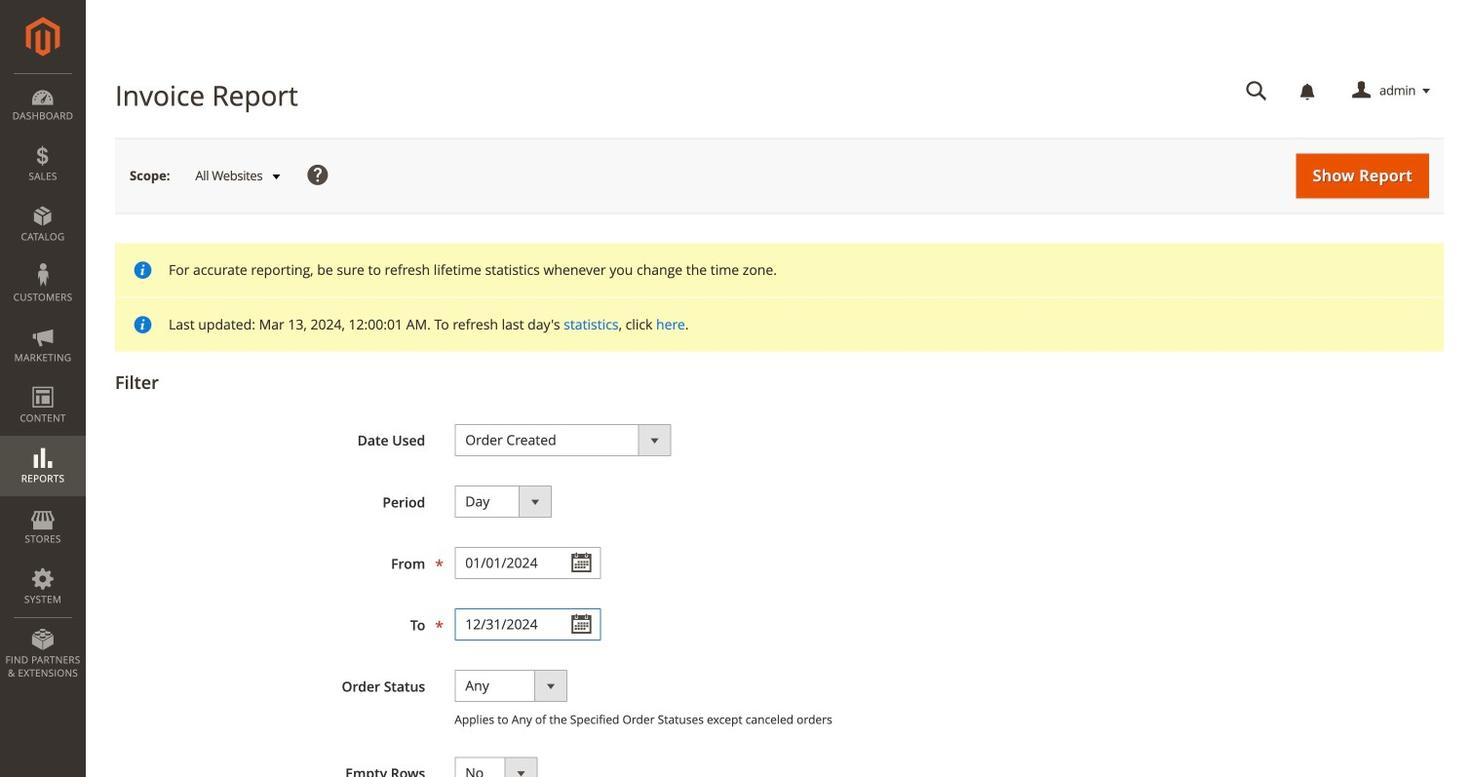 Task type: locate. For each thing, give the bounding box(es) containing it.
None text field
[[1232, 74, 1281, 108], [455, 547, 601, 579], [455, 608, 601, 641], [1232, 74, 1281, 108], [455, 547, 601, 579], [455, 608, 601, 641]]

magento admin panel image
[[26, 17, 60, 57]]

menu bar
[[0, 73, 86, 689]]



